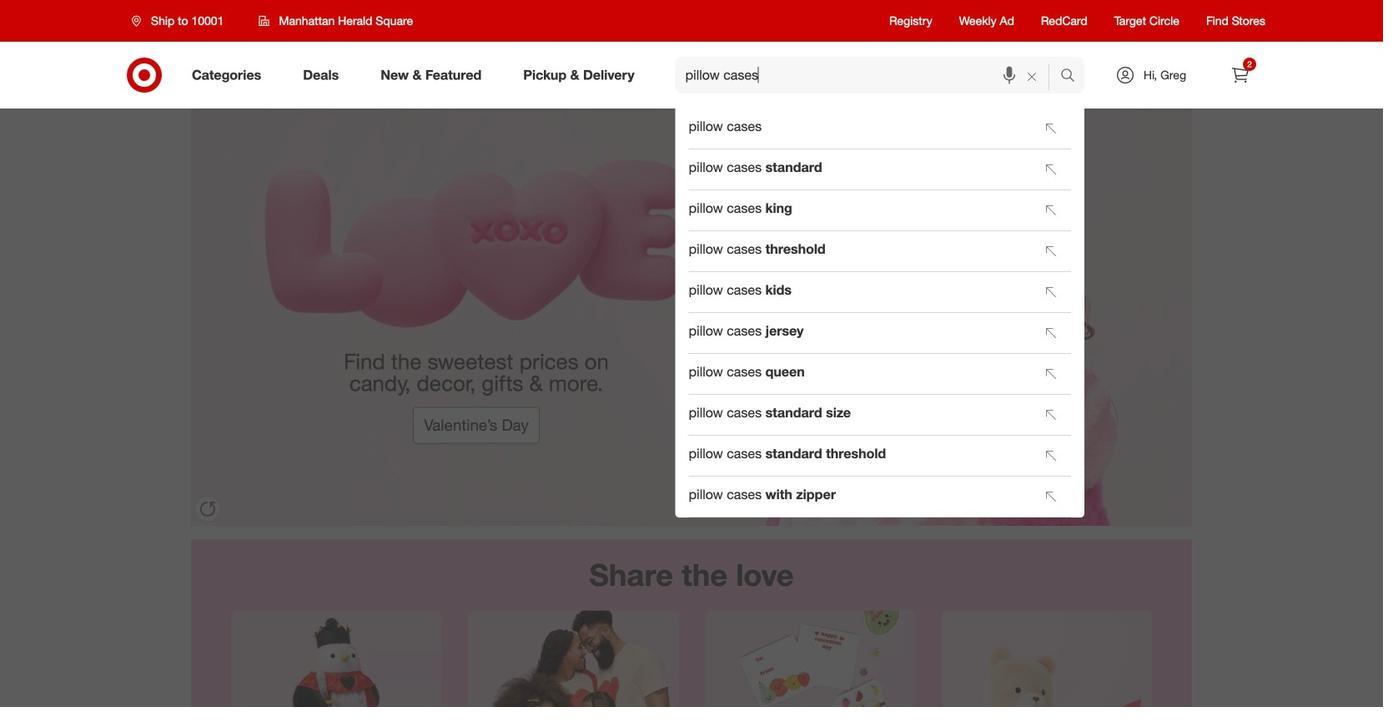 Task type: locate. For each thing, give the bounding box(es) containing it.
love image
[[191, 109, 1193, 526]]



Task type: describe. For each thing, give the bounding box(es) containing it.
What can we help you find? suggestions appear below search field
[[676, 57, 1065, 93]]



Task type: vqa. For each thing, say whether or not it's contained in the screenshot.
What can we help you find? suggestions appear below search box
yes



